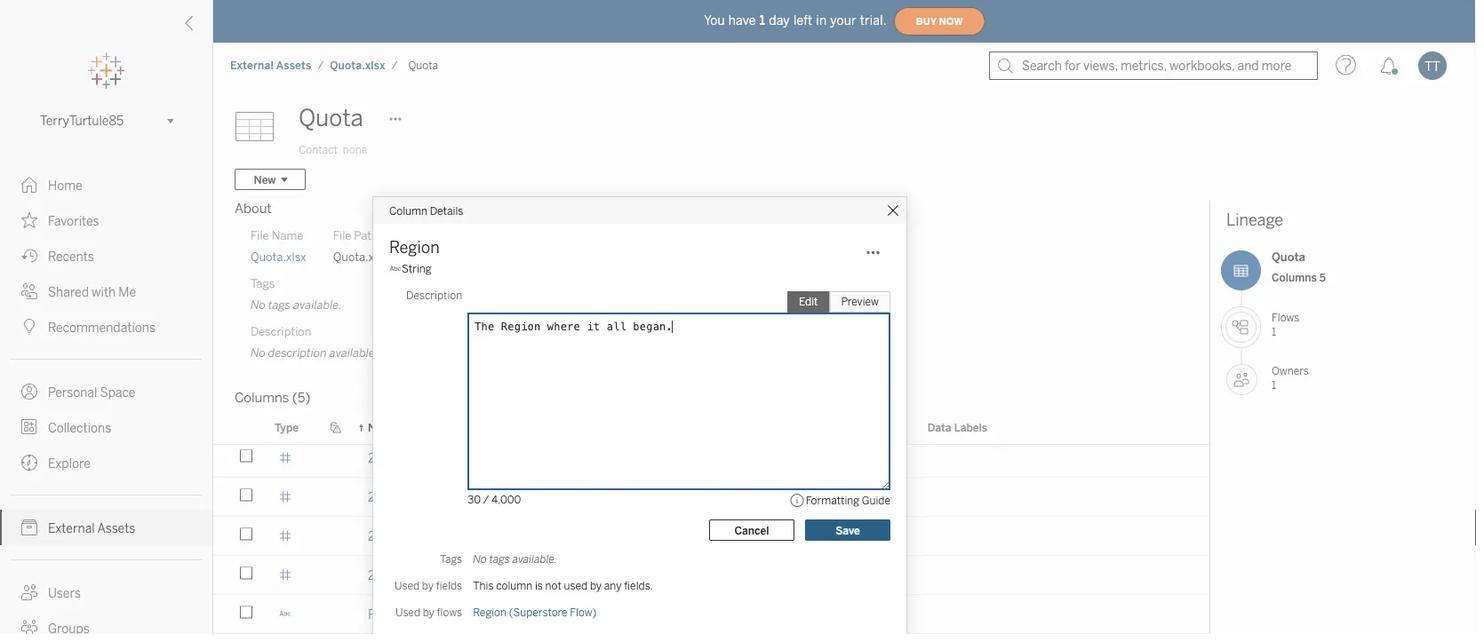 Task type: locate. For each thing, give the bounding box(es) containing it.
personal space
[[48, 385, 136, 400]]

tags inside tags no tags available.
[[251, 277, 275, 291]]

0 horizontal spatial description
[[251, 325, 311, 339]]

grid
[[213, 412, 1210, 635]]

column
[[496, 580, 533, 593]]

0 vertical spatial no description
[[652, 490, 734, 505]]

1 inside owners 1
[[1272, 379, 1277, 392]]

1 vertical spatial no description
[[652, 529, 734, 544]]

columns
[[1272, 271, 1317, 284], [235, 390, 289, 406]]

2 horizontal spatial file
[[415, 228, 434, 243]]

available. up "is"
[[513, 553, 557, 566]]

2 row from the top
[[213, 517, 1210, 558]]

no description down cancel "button"
[[652, 569, 734, 583]]

actions
[[430, 421, 469, 434]]

assets
[[276, 59, 312, 72], [97, 521, 135, 536]]

row down the fields.
[[213, 596, 1210, 635]]

explore link
[[0, 445, 212, 481]]

2 horizontal spatial quota
[[1272, 250, 1306, 265]]

1 vertical spatial integer image
[[279, 491, 292, 504]]

/ right 30
[[483, 493, 489, 506]]

1 horizontal spatial description
[[406, 289, 462, 302]]

0 vertical spatial no tags available.
[[782, 490, 880, 505]]

columns left (5)
[[235, 390, 289, 406]]

type
[[436, 228, 461, 243], [275, 421, 299, 434]]

used for used by flows
[[396, 607, 421, 620]]

assets for external assets
[[97, 521, 135, 536]]

no tags available. up cancel "button"
[[782, 490, 880, 505]]

file inside the file name quota.xlsx
[[251, 228, 269, 243]]

file down column details
[[415, 228, 434, 243]]

file inside file path quota.xlsx
[[333, 228, 352, 243]]

1 horizontal spatial external assets link
[[229, 58, 312, 73]]

not
[[546, 580, 562, 593]]

quota
[[409, 59, 438, 72], [299, 104, 363, 132], [1272, 250, 1306, 265]]

external up table image
[[230, 59, 274, 72]]

row group
[[213, 439, 1210, 635]]

quota.xlsx link left quota element
[[329, 58, 386, 73]]

personal space link
[[0, 374, 212, 410]]

assets up table image
[[276, 59, 312, 72]]

region down the this
[[473, 607, 507, 620]]

lineage
[[1227, 211, 1284, 230]]

file for file name
[[251, 228, 269, 243]]

3 no description from the top
[[652, 569, 734, 583]]

no
[[251, 298, 266, 312], [251, 346, 266, 360], [652, 490, 668, 505], [782, 490, 798, 505], [652, 529, 668, 544], [782, 529, 798, 544], [473, 553, 487, 566], [652, 569, 668, 583]]

0 horizontal spatial type
[[275, 421, 299, 434]]

by
[[422, 580, 434, 593], [590, 580, 602, 593], [423, 607, 435, 620]]

1 used from the top
[[395, 580, 420, 593]]

name down about
[[272, 228, 304, 243]]

assets inside main navigation. press the up and down arrow keys to access links. element
[[97, 521, 135, 536]]

0 horizontal spatial file
[[251, 228, 269, 243]]

main navigation. press the up and down arrow keys to access links. element
[[0, 167, 212, 635]]

1 horizontal spatial tags
[[440, 553, 462, 566]]

0 vertical spatial columns
[[1272, 271, 1317, 284]]

/ up contact
[[318, 59, 324, 72]]

tags inside 'column details' dialog
[[440, 553, 462, 566]]

2 vertical spatial no tags available.
[[473, 553, 557, 566]]

owners 1
[[1272, 365, 1310, 392]]

external assets link
[[229, 58, 312, 73], [0, 510, 212, 546]]

1 vertical spatial used
[[396, 607, 421, 620]]

space
[[100, 385, 136, 400]]

available. inside 'column details' dialog
[[513, 553, 557, 566]]

2 vertical spatial 1
[[1272, 379, 1277, 392]]

1 vertical spatial 1
[[1272, 325, 1277, 338]]

no tags available. inside 'column details' dialog
[[473, 553, 557, 566]]

no down the file name quota.xlsx
[[251, 298, 266, 312]]

0 for region
[[528, 608, 536, 622]]

type down columns (5)
[[275, 421, 299, 434]]

1 horizontal spatial quota
[[409, 59, 438, 72]]

1 integer image from the top
[[279, 452, 292, 465]]

in
[[816, 13, 827, 28]]

3 file from the left
[[415, 228, 434, 243]]

0 vertical spatial name
[[272, 228, 304, 243]]

row down "cancel"
[[213, 557, 1210, 597]]

formatting guide
[[806, 495, 891, 508]]

2 file from the left
[[333, 228, 352, 243]]

description inside 'column details' dialog
[[406, 289, 462, 302]]

name inside grid
[[368, 421, 398, 434]]

1 vertical spatial name
[[368, 421, 398, 434]]

4,000
[[492, 493, 521, 506]]

1 horizontal spatial external
[[230, 59, 274, 72]]

available. inside tags no tags available.
[[293, 298, 342, 312]]

1 horizontal spatial file
[[333, 228, 352, 243]]

tags down the file name quota.xlsx
[[251, 277, 275, 291]]

0 vertical spatial quota
[[409, 59, 438, 72]]

have
[[729, 13, 756, 28]]

0 horizontal spatial quota.xlsx link
[[251, 249, 306, 265]]

day
[[769, 13, 790, 28]]

1 vertical spatial assets
[[97, 521, 135, 536]]

2 no description from the top
[[652, 529, 734, 544]]

1 vertical spatial external
[[48, 521, 95, 536]]

description up (5)
[[268, 346, 327, 360]]

by left 'flows'
[[423, 607, 435, 620]]

tags up column
[[489, 553, 510, 566]]

column details
[[389, 204, 464, 217]]

1 vertical spatial type
[[275, 421, 299, 434]]

by left fields
[[422, 580, 434, 593]]

2016
[[368, 490, 396, 505]]

/ left quota element
[[392, 59, 398, 72]]

0 horizontal spatial assets
[[97, 521, 135, 536]]

personal
[[48, 385, 97, 400]]

flows image
[[1226, 312, 1257, 343]]

1 vertical spatial tags
[[440, 553, 462, 566]]

collections link
[[0, 410, 212, 445]]

no inside description no description available.
[[251, 346, 266, 360]]

0 vertical spatial tags
[[251, 277, 275, 291]]

1 horizontal spatial name
[[368, 421, 398, 434]]

tags
[[268, 298, 291, 312], [801, 490, 825, 505], [801, 529, 825, 544], [489, 553, 510, 566]]

0 vertical spatial external assets link
[[229, 58, 312, 73]]

1 vertical spatial no tags available.
[[782, 529, 880, 544]]

file
[[251, 228, 269, 243], [333, 228, 352, 243], [415, 228, 434, 243]]

0 horizontal spatial quota
[[299, 104, 363, 132]]

2 vertical spatial integer image
[[279, 530, 292, 543]]

1 horizontal spatial assets
[[276, 59, 312, 72]]

columns inside quota columns 5
[[1272, 271, 1317, 284]]

1 down flows
[[1272, 325, 1277, 338]]

tags left guide on the bottom right of the page
[[801, 490, 825, 505]]

region (superstore flow) link
[[473, 607, 597, 620]]

1 vertical spatial description
[[251, 325, 311, 339]]

editor mode option group
[[788, 292, 891, 313]]

description for 2016
[[671, 490, 734, 505]]

external assets link up users link
[[0, 510, 212, 546]]

integer image
[[279, 452, 292, 465], [279, 491, 292, 504], [279, 530, 292, 543]]

used up the region link
[[395, 580, 420, 593]]

0 vertical spatial description
[[406, 289, 462, 302]]

trial.
[[860, 13, 887, 28]]

row up cancel "button"
[[213, 478, 1210, 519]]

0 vertical spatial quota.xlsx link
[[329, 58, 386, 73]]

2 vertical spatial no description
[[652, 569, 734, 583]]

2 horizontal spatial /
[[483, 493, 489, 506]]

flows
[[437, 607, 462, 620]]

0 horizontal spatial name
[[272, 228, 304, 243]]

description left "cancel"
[[671, 529, 734, 544]]

assets for external assets / quota.xlsx /
[[276, 59, 312, 72]]

no description down 2015 row
[[652, 490, 734, 505]]

cancel
[[735, 524, 770, 537]]

no tags available.
[[782, 490, 880, 505], [782, 529, 880, 544], [473, 553, 557, 566]]

external inside main navigation. press the up and down arrow keys to access links. element
[[48, 521, 95, 536]]

0
[[528, 490, 536, 505], [621, 490, 629, 505], [528, 569, 536, 583], [621, 569, 629, 583], [528, 608, 536, 622]]

quota.xlsx down 'path'
[[333, 250, 389, 264]]

type up microsoft
[[436, 228, 461, 243]]

/
[[318, 59, 324, 72], [392, 59, 398, 72], [483, 493, 489, 506]]

no description
[[652, 490, 734, 505], [652, 529, 734, 544], [652, 569, 734, 583]]

recents
[[48, 249, 94, 264]]

flow)
[[570, 607, 597, 620]]

name
[[272, 228, 304, 243], [368, 421, 398, 434]]

no up columns (5)
[[251, 346, 266, 360]]

2 vertical spatial quota
[[1272, 250, 1306, 265]]

1 no description from the top
[[652, 490, 734, 505]]

description inside description no description available.
[[268, 346, 327, 360]]

no up the this
[[473, 553, 487, 566]]

1 left day
[[760, 13, 766, 28]]

0 vertical spatial used
[[395, 580, 420, 593]]

region inside row
[[368, 608, 407, 622]]

description inside description no description available.
[[251, 325, 311, 339]]

no description for 2018
[[652, 569, 734, 583]]

1 down 'owners'
[[1272, 379, 1277, 392]]

file inside file type microsoft excel
[[415, 228, 434, 243]]

this column is not used by any fields.
[[473, 580, 653, 593]]

description down 2015 row
[[671, 490, 734, 505]]

quota.xlsx up tags no tags available.
[[251, 250, 306, 264]]

0 vertical spatial integer image
[[279, 452, 292, 465]]

new
[[254, 173, 276, 186]]

0 vertical spatial external
[[230, 59, 274, 72]]

favorites
[[48, 214, 99, 228]]

region for region (superstore flow)
[[473, 607, 507, 620]]

by left any
[[590, 580, 602, 593]]

no description for 2017
[[652, 529, 734, 544]]

2 used from the top
[[396, 607, 421, 620]]

description
[[406, 289, 462, 302], [251, 325, 311, 339]]

1 vertical spatial quota.xlsx link
[[251, 249, 306, 265]]

4 row from the top
[[213, 596, 1210, 635]]

no inside 'column details' dialog
[[473, 553, 487, 566]]

0 vertical spatial type
[[436, 228, 461, 243]]

1 row from the top
[[213, 478, 1210, 519]]

row down 2015 row
[[213, 517, 1210, 558]]

2 integer image from the top
[[279, 491, 292, 504]]

no description left "cancel"
[[652, 529, 734, 544]]

home link
[[0, 167, 212, 203]]

fields.
[[624, 580, 653, 593]]

1 vertical spatial external assets link
[[0, 510, 212, 546]]

used by flows
[[396, 607, 462, 620]]

1 vertical spatial quota
[[299, 104, 363, 132]]

available.
[[293, 298, 342, 312], [329, 346, 378, 360], [828, 490, 880, 505], [828, 529, 880, 544], [513, 553, 557, 566]]

information image
[[790, 493, 806, 509]]

external down explore
[[48, 521, 95, 536]]

tags up fields
[[440, 553, 462, 566]]

available. up description no description available.
[[293, 298, 342, 312]]

no tags available. down formatting
[[782, 529, 880, 544]]

integer image inside 2015 row
[[279, 452, 292, 465]]

tags up description no description available.
[[268, 298, 291, 312]]

description for description
[[406, 289, 462, 302]]

tags for tags
[[440, 553, 462, 566]]

external assets
[[48, 521, 135, 536]]

1
[[760, 13, 766, 28], [1272, 325, 1277, 338], [1272, 379, 1277, 392]]

available. down tags no tags available.
[[329, 346, 378, 360]]

file type microsoft excel
[[415, 228, 496, 264]]

available. inside description no description available.
[[329, 346, 378, 360]]

recommendations
[[48, 321, 156, 335]]

row
[[213, 478, 1210, 519], [213, 517, 1210, 558], [213, 557, 1210, 597], [213, 596, 1210, 635]]

edit
[[799, 296, 818, 309]]

description right the fields.
[[671, 569, 734, 583]]

explore
[[48, 457, 91, 471]]

2015
[[368, 451, 396, 466]]

quota.xlsx link
[[329, 58, 386, 73], [251, 249, 306, 265]]

quota.xlsx link up tags no tags available.
[[251, 249, 306, 265]]

region down 2018
[[368, 608, 407, 622]]

3 integer image from the top
[[279, 530, 292, 543]]

1 vertical spatial columns
[[235, 390, 289, 406]]

file down about
[[251, 228, 269, 243]]

no tags available. up column
[[473, 553, 557, 566]]

0 vertical spatial assets
[[276, 59, 312, 72]]

users
[[48, 586, 81, 601]]

file left 'path'
[[333, 228, 352, 243]]

no tags available. for 2016
[[782, 490, 880, 505]]

columns left 5 on the right top of page
[[1272, 271, 1317, 284]]

external assets link up table image
[[229, 58, 312, 73]]

name up 2015 link
[[368, 421, 398, 434]]

1 for owners 1
[[1272, 379, 1277, 392]]

tags for tags no tags available.
[[251, 277, 275, 291]]

0 for 2016
[[528, 490, 536, 505]]

1 horizontal spatial /
[[392, 59, 398, 72]]

0 horizontal spatial tags
[[251, 277, 275, 291]]

The Region where it all began. text field
[[468, 313, 891, 491]]

3 row from the top
[[213, 557, 1210, 597]]

me
[[119, 285, 136, 300]]

used down used by fields
[[396, 607, 421, 620]]

0 horizontal spatial external
[[48, 521, 95, 536]]

assets up users link
[[97, 521, 135, 536]]

description down string
[[406, 289, 462, 302]]

buy now button
[[894, 7, 986, 36]]

no down 2015 row
[[652, 490, 668, 505]]

1 file from the left
[[251, 228, 269, 243]]

about
[[235, 201, 272, 217]]

1 inside flows 1
[[1272, 325, 1277, 338]]

contact
[[299, 144, 338, 156]]

1 horizontal spatial columns
[[1272, 271, 1317, 284]]

integer image
[[279, 569, 292, 582]]

description down tags no tags available.
[[251, 325, 311, 339]]

region (superstore flow)
[[473, 607, 597, 620]]

1 horizontal spatial type
[[436, 228, 461, 243]]



Task type: vqa. For each thing, say whether or not it's contained in the screenshot.
first row from the top of the row group containing 2015
yes



Task type: describe. For each thing, give the bounding box(es) containing it.
2016 link
[[368, 478, 396, 517]]

you
[[704, 13, 725, 28]]

microsoft
[[415, 250, 466, 264]]

by for fields
[[422, 580, 434, 593]]

(superstore
[[509, 607, 568, 620]]

tags no tags available.
[[251, 277, 342, 312]]

guide
[[862, 495, 891, 508]]

home
[[48, 178, 82, 193]]

(5)
[[292, 390, 311, 406]]

2017
[[368, 529, 395, 544]]

flows
[[1272, 312, 1300, 324]]

tags down information image
[[801, 529, 825, 544]]

navigation panel element
[[0, 53, 212, 635]]

quota columns 5
[[1272, 250, 1326, 284]]

you have 1 day left in your trial.
[[704, 13, 887, 28]]

integer image for 2017
[[279, 530, 292, 543]]

integer image for 2015
[[279, 452, 292, 465]]

available. down "formatting guide"
[[828, 529, 880, 544]]

available. right information image
[[828, 490, 880, 505]]

external assets / quota.xlsx /
[[230, 59, 398, 72]]

0 horizontal spatial external assets link
[[0, 510, 212, 546]]

cancel button
[[709, 520, 795, 541]]

row group containing 2015
[[213, 439, 1210, 635]]

name inside the file name quota.xlsx
[[272, 228, 304, 243]]

region link
[[368, 596, 407, 634]]

integer image for 2016
[[279, 491, 292, 504]]

file path quota.xlsx
[[333, 228, 389, 264]]

30 / 4,000
[[468, 493, 521, 506]]

used
[[564, 580, 588, 593]]

0 horizontal spatial /
[[318, 59, 324, 72]]

this
[[473, 580, 494, 593]]

no inside tags no tags available.
[[251, 298, 266, 312]]

shared with me
[[48, 285, 136, 300]]

details
[[430, 204, 464, 217]]

used for used by fields
[[395, 580, 420, 593]]

2018
[[368, 569, 396, 583]]

0 horizontal spatial columns
[[235, 390, 289, 406]]

no right any
[[652, 569, 668, 583]]

row containing 2018
[[213, 557, 1210, 597]]

string
[[402, 263, 432, 276]]

contact none
[[299, 144, 367, 156]]

external for external assets / quota.xlsx /
[[230, 59, 274, 72]]

no left formatting
[[782, 490, 798, 505]]

description for 2018
[[671, 569, 734, 583]]

2015 row
[[213, 439, 1210, 480]]

owners
[[1272, 365, 1310, 378]]

data
[[928, 421, 952, 434]]

2017 link
[[368, 517, 395, 556]]

file for file type
[[415, 228, 434, 243]]

fields
[[436, 580, 462, 593]]

table image
[[235, 100, 288, 154]]

used by fields
[[395, 580, 462, 593]]

string image
[[279, 609, 292, 621]]

type inside grid
[[275, 421, 299, 434]]

preview
[[841, 296, 879, 309]]

description for 2017
[[671, 529, 734, 544]]

new button
[[235, 169, 306, 190]]

flows 1
[[1272, 312, 1300, 338]]

2018 link
[[368, 557, 396, 595]]

5
[[1320, 271, 1326, 284]]

none
[[343, 144, 367, 156]]

any
[[604, 580, 622, 593]]

quota element
[[403, 59, 444, 72]]

buy now
[[916, 16, 964, 27]]

file name quota.xlsx
[[251, 228, 306, 264]]

is
[[535, 580, 543, 593]]

no tags available. for 2017
[[782, 529, 880, 544]]

columns image
[[1222, 251, 1262, 291]]

shared with me link
[[0, 274, 212, 309]]

description for description no description available.
[[251, 325, 311, 339]]

external for external assets
[[48, 521, 95, 536]]

file for file path
[[333, 228, 352, 243]]

0 vertical spatial 1
[[760, 13, 766, 28]]

shared
[[48, 285, 89, 300]]

tags inside 'column details' dialog
[[489, 553, 510, 566]]

no up the fields.
[[652, 529, 668, 544]]

quota inside quota columns 5
[[1272, 250, 1306, 265]]

column details dialog
[[373, 197, 907, 635]]

column
[[389, 204, 428, 217]]

description no description available.
[[251, 325, 378, 360]]

quota.xlsx left quota element
[[330, 59, 386, 72]]

1 horizontal spatial quota.xlsx link
[[329, 58, 386, 73]]

recommendations link
[[0, 309, 212, 345]]

text string icon image
[[389, 263, 402, 276]]

grid containing 2015
[[213, 412, 1210, 635]]

quota.xlsx for file path quota.xlsx
[[333, 250, 389, 264]]

row containing 2017
[[213, 517, 1210, 558]]

recents link
[[0, 238, 212, 274]]

columns (5)
[[235, 390, 311, 406]]

no down information image
[[782, 529, 798, 544]]

your
[[831, 13, 857, 28]]

users link
[[0, 575, 212, 611]]

path
[[354, 228, 378, 243]]

now
[[940, 16, 964, 27]]

owners image
[[1227, 365, 1258, 396]]

tags inside tags no tags available.
[[268, 298, 291, 312]]

region for the region link
[[368, 608, 407, 622]]

formatting
[[806, 495, 860, 508]]

with
[[92, 285, 116, 300]]

row containing 2016
[[213, 478, 1210, 519]]

collections
[[48, 421, 111, 436]]

1 for flows 1
[[1272, 325, 1277, 338]]

0 for 2018
[[528, 569, 536, 583]]

favorites link
[[0, 203, 212, 238]]

type inside file type microsoft excel
[[436, 228, 461, 243]]

row containing region
[[213, 596, 1210, 635]]

excel
[[468, 250, 496, 264]]

no description for 2016
[[652, 490, 734, 505]]

data labels
[[928, 421, 988, 434]]

left
[[794, 13, 813, 28]]

by for flows
[[423, 607, 435, 620]]

labels
[[955, 421, 988, 434]]

/ inside 'column details' dialog
[[483, 493, 489, 506]]

2015 link
[[368, 439, 396, 477]]

quota.xlsx for file name quota.xlsx
[[251, 250, 306, 264]]

region up string
[[389, 238, 440, 257]]

30
[[468, 493, 481, 506]]

buy
[[916, 16, 937, 27]]



